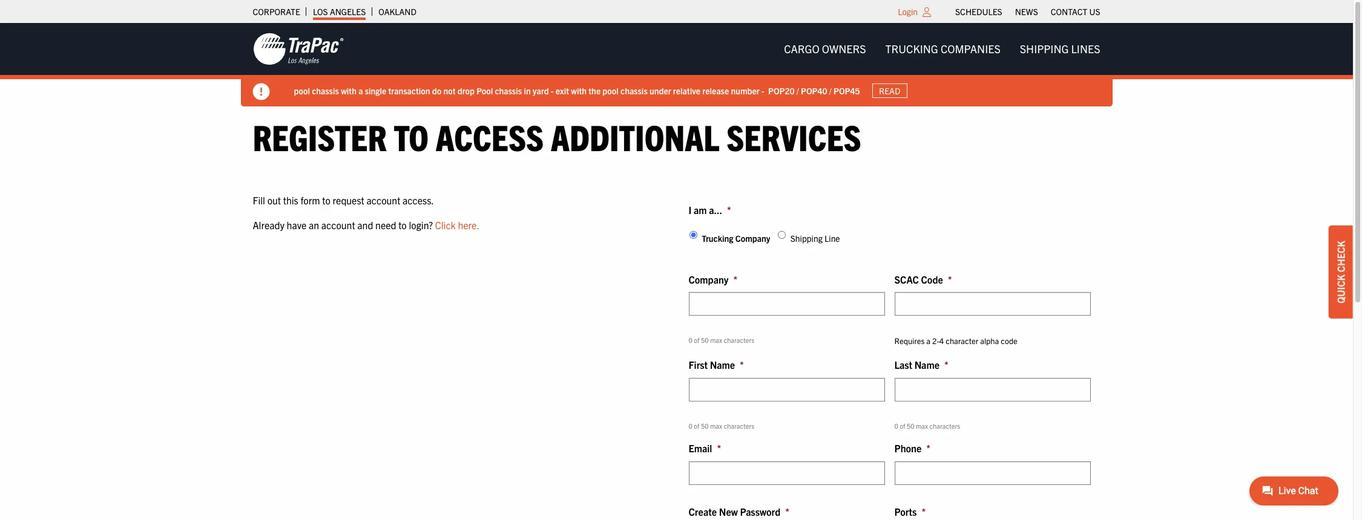 Task type: locate. For each thing, give the bounding box(es) containing it.
0 horizontal spatial chassis
[[312, 85, 339, 96]]

with left the
[[571, 85, 587, 96]]

0 vertical spatial shipping
[[1020, 42, 1069, 56]]

a left 2-
[[926, 336, 930, 346]]

company
[[735, 233, 770, 244], [689, 273, 729, 286]]

50 up phone *
[[907, 422, 914, 430]]

of up phone
[[900, 422, 905, 430]]

1 vertical spatial shipping
[[790, 233, 823, 244]]

max up email *
[[710, 422, 722, 430]]

release
[[702, 85, 729, 96]]

1 vertical spatial menu bar
[[774, 37, 1110, 61]]

- right number on the right
[[761, 85, 764, 96]]

am
[[694, 204, 707, 216]]

of up first
[[694, 336, 699, 345]]

name right last
[[915, 359, 939, 371]]

name for last name
[[915, 359, 939, 371]]

0 of 50 max characters
[[689, 336, 754, 345], [689, 422, 754, 430], [894, 422, 960, 430]]

0 horizontal spatial -
[[551, 85, 554, 96]]

need
[[375, 219, 396, 231]]

1 name from the left
[[710, 359, 735, 371]]

0 horizontal spatial shipping
[[790, 233, 823, 244]]

pool chassis with a single transaction  do not drop pool chassis in yard -  exit with the pool chassis under relative release number -  pop20 / pop40 / pop45
[[294, 85, 860, 96]]

2 with from the left
[[571, 85, 587, 96]]

request
[[333, 194, 364, 206]]

0 of 50 max characters up phone *
[[894, 422, 960, 430]]

with left single at the top of the page
[[341, 85, 357, 96]]

0 vertical spatial account
[[367, 194, 400, 206]]

phone *
[[894, 443, 930, 455]]

1 horizontal spatial company
[[735, 233, 770, 244]]

/ left pop40
[[797, 85, 799, 96]]

account
[[367, 194, 400, 206], [321, 219, 355, 231]]

form
[[301, 194, 320, 206]]

of for last
[[900, 422, 905, 430]]

*
[[727, 204, 731, 216], [733, 273, 737, 286], [948, 273, 952, 286], [740, 359, 744, 371], [944, 359, 948, 371], [717, 443, 721, 455], [926, 443, 930, 455], [785, 506, 789, 518], [922, 506, 926, 518]]

create new password *
[[689, 506, 789, 518]]

50 for last
[[907, 422, 914, 430]]

0 vertical spatial a
[[358, 85, 363, 96]]

0 up phone
[[894, 422, 898, 430]]

requires a 2-4 character alpha code
[[894, 336, 1017, 346]]

shipping inside "register to access additional services" main content
[[790, 233, 823, 244]]

of for company
[[694, 336, 699, 345]]

1 horizontal spatial trucking
[[885, 42, 938, 56]]

exit
[[556, 85, 569, 96]]

2 vertical spatial to
[[398, 219, 407, 231]]

2 name from the left
[[915, 359, 939, 371]]

not
[[443, 85, 456, 96]]

with
[[341, 85, 357, 96], [571, 85, 587, 96]]

trucking
[[885, 42, 938, 56], [702, 233, 733, 244]]

shipping for shipping lines
[[1020, 42, 1069, 56]]

owners
[[822, 42, 866, 56]]

this
[[283, 194, 298, 206]]

2 pool from the left
[[603, 85, 619, 96]]

to right need
[[398, 219, 407, 231]]

to right form
[[322, 194, 330, 206]]

corporate link
[[253, 3, 300, 20]]

access.
[[403, 194, 434, 206]]

* right ports
[[922, 506, 926, 518]]

shipping right shipping line option
[[790, 233, 823, 244]]

a left single at the top of the page
[[358, 85, 363, 96]]

1 vertical spatial account
[[321, 219, 355, 231]]

* down trucking company
[[733, 273, 737, 286]]

account up need
[[367, 194, 400, 206]]

1 horizontal spatial name
[[915, 359, 939, 371]]

0 up email
[[689, 422, 692, 430]]

0 of 50 max characters for first name
[[689, 422, 754, 430]]

solid image
[[253, 84, 270, 100]]

0 horizontal spatial pool
[[294, 85, 310, 96]]

shipping down news
[[1020, 42, 1069, 56]]

1 horizontal spatial /
[[829, 85, 832, 96]]

/
[[797, 85, 799, 96], [829, 85, 832, 96]]

1 horizontal spatial -
[[761, 85, 764, 96]]

1 horizontal spatial pool
[[603, 85, 619, 96]]

max up phone *
[[916, 422, 928, 430]]

0 vertical spatial menu bar
[[949, 3, 1107, 20]]

to down transaction
[[394, 114, 429, 159]]

1 horizontal spatial shipping
[[1020, 42, 1069, 56]]

0 vertical spatial to
[[394, 114, 429, 159]]

email
[[689, 443, 712, 455]]

to
[[394, 114, 429, 159], [322, 194, 330, 206], [398, 219, 407, 231]]

account right an
[[321, 219, 355, 231]]

0 for last name
[[894, 422, 898, 430]]

chassis up register
[[312, 85, 339, 96]]

name
[[710, 359, 735, 371], [915, 359, 939, 371]]

* right phone
[[926, 443, 930, 455]]

quick
[[1335, 275, 1347, 304]]

* right first
[[740, 359, 744, 371]]

shipping for shipping line
[[790, 233, 823, 244]]

chassis left under
[[620, 85, 648, 96]]

trucking right trucking company radio
[[702, 233, 733, 244]]

cargo
[[784, 42, 819, 56]]

1 horizontal spatial with
[[571, 85, 587, 96]]

shipping inside "shipping lines" "link"
[[1020, 42, 1069, 56]]

pop45
[[834, 85, 860, 96]]

menu bar
[[949, 3, 1107, 20], [774, 37, 1110, 61]]

scac code *
[[894, 273, 952, 286]]

max for first
[[710, 422, 722, 430]]

login link
[[898, 6, 918, 17]]

0
[[689, 336, 692, 345], [689, 422, 692, 430], [894, 422, 898, 430]]

a...
[[709, 204, 722, 216]]

1 vertical spatial a
[[926, 336, 930, 346]]

0 horizontal spatial name
[[710, 359, 735, 371]]

chassis left in on the top of the page
[[495, 85, 522, 96]]

of up email
[[694, 422, 699, 430]]

pool right "solid" icon
[[294, 85, 310, 96]]

1 horizontal spatial chassis
[[495, 85, 522, 96]]

1 with from the left
[[341, 85, 357, 96]]

50 up email *
[[701, 422, 709, 430]]

click here. link
[[435, 219, 479, 231]]

transaction
[[388, 85, 430, 96]]

shipping lines
[[1020, 42, 1100, 56]]

0 horizontal spatial trucking
[[702, 233, 733, 244]]

pool
[[477, 85, 493, 96]]

1 / from the left
[[797, 85, 799, 96]]

do
[[432, 85, 441, 96]]

characters for first name *
[[724, 422, 754, 430]]

50 up first
[[701, 336, 709, 345]]

trucking inside "register to access additional services" main content
[[702, 233, 733, 244]]

max
[[710, 336, 722, 345], [710, 422, 722, 430], [916, 422, 928, 430]]

0 horizontal spatial company
[[689, 273, 729, 286]]

menu bar containing schedules
[[949, 3, 1107, 20]]

0 of 50 max characters up email *
[[689, 422, 754, 430]]

line
[[825, 233, 840, 244]]

2 - from the left
[[761, 85, 764, 96]]

the
[[589, 85, 601, 96]]

company down trucking company radio
[[689, 273, 729, 286]]

trucking down login link
[[885, 42, 938, 56]]

* right email
[[717, 443, 721, 455]]

banner
[[0, 23, 1362, 107]]

0 of 50 max characters up first name *
[[689, 336, 754, 345]]

trucking inside menu bar
[[885, 42, 938, 56]]

pop20
[[768, 85, 795, 96]]

* right a...
[[727, 204, 731, 216]]

name right first
[[710, 359, 735, 371]]

1 pool from the left
[[294, 85, 310, 96]]

a
[[358, 85, 363, 96], [926, 336, 930, 346]]

trucking for trucking company
[[702, 233, 733, 244]]

0 horizontal spatial with
[[341, 85, 357, 96]]

pool right the
[[603, 85, 619, 96]]

news link
[[1015, 3, 1038, 20]]

0 horizontal spatial a
[[358, 85, 363, 96]]

trucking company
[[702, 233, 770, 244]]

schedules link
[[955, 3, 1002, 20]]

None text field
[[894, 378, 1091, 402]]

fill out this form to request account access.
[[253, 194, 434, 206]]

1 vertical spatial trucking
[[702, 233, 733, 244]]

oakland link
[[379, 3, 416, 20]]

light image
[[923, 7, 931, 17]]

companies
[[941, 42, 1001, 56]]

single
[[365, 85, 386, 96]]

max up first name *
[[710, 336, 722, 345]]

have
[[287, 219, 307, 231]]

characters for company *
[[724, 336, 754, 345]]

/ left pop45
[[829, 85, 832, 96]]

company left shipping line option
[[735, 233, 770, 244]]

* right code
[[948, 273, 952, 286]]

1 horizontal spatial a
[[926, 336, 930, 346]]

new
[[719, 506, 738, 518]]

first name *
[[689, 359, 744, 371]]

ports
[[894, 506, 917, 518]]

50
[[701, 336, 709, 345], [701, 422, 709, 430], [907, 422, 914, 430]]

number
[[731, 85, 760, 96]]

2 / from the left
[[829, 85, 832, 96]]

a inside banner
[[358, 85, 363, 96]]

i
[[689, 204, 691, 216]]

0 up first
[[689, 336, 692, 345]]

0 vertical spatial trucking
[[885, 42, 938, 56]]

None text field
[[689, 293, 885, 316], [894, 293, 1091, 316], [689, 378, 885, 402], [689, 462, 885, 485], [894, 462, 1091, 485], [689, 293, 885, 316], [894, 293, 1091, 316], [689, 378, 885, 402], [689, 462, 885, 485], [894, 462, 1091, 485]]

cargo owners
[[784, 42, 866, 56]]

yard
[[533, 85, 549, 96]]

0 horizontal spatial /
[[797, 85, 799, 96]]

chassis
[[312, 85, 339, 96], [495, 85, 522, 96], [620, 85, 648, 96]]

- left the exit
[[551, 85, 554, 96]]

shipping
[[1020, 42, 1069, 56], [790, 233, 823, 244]]

character
[[946, 336, 978, 346]]

50 for first
[[701, 422, 709, 430]]

2 horizontal spatial chassis
[[620, 85, 648, 96]]

characters
[[724, 336, 754, 345], [724, 422, 754, 430], [930, 422, 960, 430]]



Task type: vqa. For each thing, say whether or not it's contained in the screenshot.
Please use the form above to perform a search. Select your terminal and transaction type and then provide any additional required data. Your search results will appear here.
no



Task type: describe. For each thing, give the bounding box(es) containing it.
requires
[[894, 336, 925, 346]]

1 chassis from the left
[[312, 85, 339, 96]]

4
[[939, 336, 944, 346]]

los
[[313, 6, 328, 17]]

Trucking Company radio
[[689, 231, 697, 239]]

0 of 50 max characters for last name
[[894, 422, 960, 430]]

here.
[[458, 219, 479, 231]]

click
[[435, 219, 456, 231]]

an
[[309, 219, 319, 231]]

read
[[879, 85, 900, 96]]

menu bar containing cargo owners
[[774, 37, 1110, 61]]

contact
[[1051, 6, 1087, 17]]

1 horizontal spatial account
[[367, 194, 400, 206]]

alpha
[[980, 336, 999, 346]]

ports *
[[894, 506, 926, 518]]

0 horizontal spatial account
[[321, 219, 355, 231]]

trucking for trucking companies
[[885, 42, 938, 56]]

shipping lines link
[[1010, 37, 1110, 61]]

contact us
[[1051, 6, 1100, 17]]

drop
[[457, 85, 475, 96]]

2 chassis from the left
[[495, 85, 522, 96]]

register
[[253, 114, 387, 159]]

los angeles image
[[253, 32, 344, 66]]

i am a... *
[[689, 204, 731, 216]]

check
[[1335, 241, 1347, 272]]

50 for company
[[701, 336, 709, 345]]

relative
[[673, 85, 700, 96]]

additional
[[551, 114, 719, 159]]

already
[[253, 219, 284, 231]]

last name *
[[894, 359, 948, 371]]

none text field inside "register to access additional services" main content
[[894, 378, 1091, 402]]

corporate
[[253, 6, 300, 17]]

trucking companies
[[885, 42, 1001, 56]]

0 for first name
[[689, 422, 692, 430]]

1 vertical spatial company
[[689, 273, 729, 286]]

1 - from the left
[[551, 85, 554, 96]]

quick check link
[[1329, 226, 1353, 319]]

under
[[650, 85, 671, 96]]

last
[[894, 359, 912, 371]]

trucking companies link
[[876, 37, 1010, 61]]

code
[[921, 273, 943, 286]]

of for first
[[694, 422, 699, 430]]

Shipping Line radio
[[778, 231, 786, 239]]

news
[[1015, 6, 1038, 17]]

services
[[727, 114, 861, 159]]

3 chassis from the left
[[620, 85, 648, 96]]

0 of 50 max characters for company
[[689, 336, 754, 345]]

create
[[689, 506, 717, 518]]

* right password
[[785, 506, 789, 518]]

oakland
[[379, 6, 416, 17]]

0 for company
[[689, 336, 692, 345]]

shipping line
[[790, 233, 840, 244]]

cargo owners link
[[774, 37, 876, 61]]

max for last
[[916, 422, 928, 430]]

0 vertical spatial company
[[735, 233, 770, 244]]

2-
[[932, 336, 939, 346]]

register to access additional services main content
[[241, 114, 1112, 521]]

register to access additional services
[[253, 114, 861, 159]]

max for company
[[710, 336, 722, 345]]

* down requires a 2-4 character alpha code
[[944, 359, 948, 371]]

contact us link
[[1051, 3, 1100, 20]]

out
[[267, 194, 281, 206]]

login
[[898, 6, 918, 17]]

1 vertical spatial to
[[322, 194, 330, 206]]

company *
[[689, 273, 737, 286]]

schedules
[[955, 6, 1002, 17]]

los angeles
[[313, 6, 366, 17]]

fill
[[253, 194, 265, 206]]

login?
[[409, 219, 433, 231]]

angeles
[[330, 6, 366, 17]]

phone
[[894, 443, 922, 455]]

banner containing cargo owners
[[0, 23, 1362, 107]]

name for first name
[[710, 359, 735, 371]]

quick check
[[1335, 241, 1347, 304]]

scac
[[894, 273, 919, 286]]

already have an account and need to login? click here.
[[253, 219, 479, 231]]

in
[[524, 85, 531, 96]]

a inside main content
[[926, 336, 930, 346]]

access
[[436, 114, 544, 159]]

code
[[1001, 336, 1017, 346]]

email *
[[689, 443, 721, 455]]

characters for last name *
[[930, 422, 960, 430]]

los angeles link
[[313, 3, 366, 20]]

lines
[[1071, 42, 1100, 56]]

us
[[1089, 6, 1100, 17]]

read link
[[872, 83, 907, 98]]

pop40
[[801, 85, 827, 96]]

and
[[357, 219, 373, 231]]

password
[[740, 506, 780, 518]]



